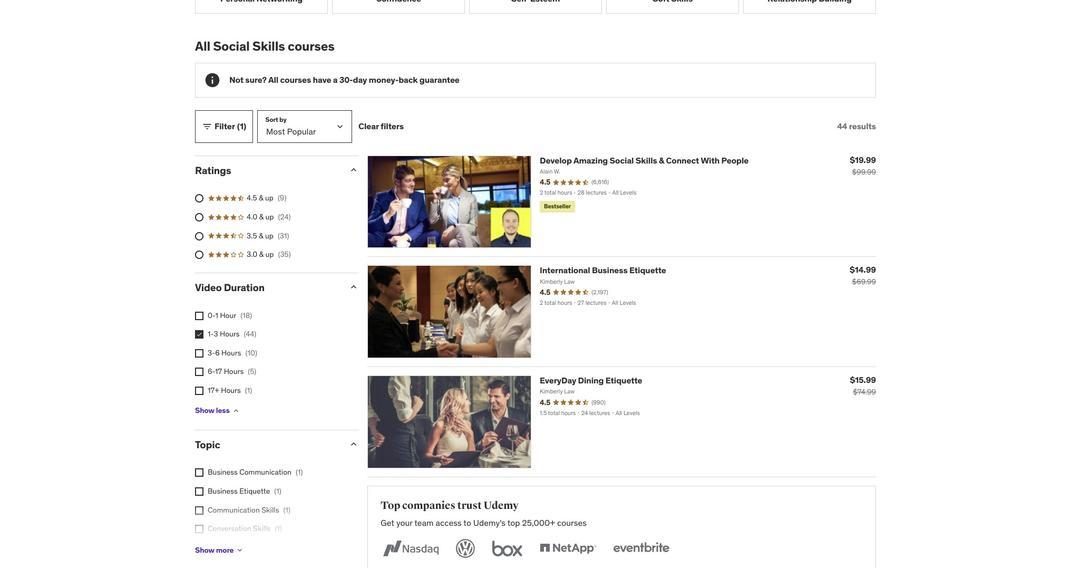 Task type: describe. For each thing, give the bounding box(es) containing it.
(1) for business etiquette (1)
[[274, 486, 282, 496]]

2 vertical spatial etiquette
[[240, 486, 270, 496]]

everyday
[[540, 375, 577, 386]]

4.0
[[247, 212, 257, 222]]

xsmall image inside the show less button
[[232, 406, 240, 415]]

(24)
[[278, 212, 291, 222]]

video duration
[[195, 281, 265, 294]]

access
[[436, 517, 462, 528]]

small image for ratings
[[349, 164, 359, 175]]

3.0
[[247, 250, 257, 259]]

business communication (1)
[[208, 468, 303, 477]]

with
[[701, 155, 720, 165]]

up for 4.5 & up
[[265, 193, 274, 203]]

(35)
[[278, 250, 291, 259]]

30-
[[340, 74, 353, 85]]

develop
[[540, 155, 572, 165]]

3.0 & up (35)
[[247, 250, 291, 259]]

duration
[[224, 281, 265, 294]]

& for 4.0 & up (24)
[[259, 212, 264, 222]]

udemy
[[484, 499, 519, 512]]

netapp image
[[538, 537, 599, 560]]

business for business etiquette (1)
[[208, 486, 238, 496]]

$14.99
[[850, 265, 877, 275]]

(18)
[[241, 310, 252, 320]]

international
[[540, 265, 591, 276]]

3-6 hours (10)
[[208, 348, 257, 358]]

hours for 6-17 hours
[[224, 367, 244, 376]]

a
[[333, 74, 338, 85]]

up for 4.0 & up
[[266, 212, 274, 222]]

team
[[415, 517, 434, 528]]

not sure? all courses have a 30-day money-back guarantee
[[229, 74, 460, 85]]

less
[[216, 406, 230, 415]]

0-1 hour (18)
[[208, 310, 252, 320]]

have
[[313, 74, 331, 85]]

44 results
[[838, 121, 877, 131]]

show less
[[195, 406, 230, 415]]

volkswagen image
[[454, 537, 477, 560]]

connect
[[666, 155, 700, 165]]

international business etiquette link
[[540, 265, 667, 276]]

courses for all
[[280, 74, 311, 85]]

$14.99 $69.99
[[850, 265, 877, 287]]

filter
[[215, 121, 235, 131]]

xsmall image for business etiquette (1)
[[195, 487, 204, 496]]

$19.99 $99.99
[[850, 154, 877, 177]]

(1) for business communication (1)
[[296, 468, 303, 477]]

humor
[[208, 543, 230, 552]]

(10)
[[246, 348, 257, 358]]

44
[[838, 121, 848, 131]]

show more
[[195, 545, 234, 555]]

hours for 1-3 hours
[[220, 329, 240, 339]]

results
[[850, 121, 877, 131]]

6-
[[208, 367, 215, 376]]

ratings
[[195, 164, 231, 177]]

xsmall image for business communication (1)
[[195, 469, 204, 477]]

top
[[381, 499, 401, 512]]

3-
[[208, 348, 215, 358]]

1 vertical spatial communication
[[208, 505, 260, 515]]

$74.99
[[854, 387, 877, 397]]

(44)
[[244, 329, 257, 339]]

17+
[[208, 386, 219, 395]]

back
[[399, 74, 418, 85]]

0-
[[208, 310, 216, 320]]

xsmall image for 3-
[[195, 349, 204, 358]]

clear filters
[[359, 121, 404, 131]]

xsmall image for conversation
[[195, 525, 204, 533]]

courses inside top companies trust udemy get your team access to udemy's top 25,000+ courses
[[558, 517, 587, 528]]

your
[[397, 517, 413, 528]]

filter (1)
[[215, 121, 246, 131]]

(1) for 17+ hours (1)
[[245, 386, 252, 395]]

communication skills (1)
[[208, 505, 291, 515]]

3.5
[[247, 231, 257, 240]]

ratings button
[[195, 164, 340, 177]]

(9)
[[278, 193, 287, 203]]



Task type: vqa. For each thing, say whether or not it's contained in the screenshot.
the topmost Etiquette
yes



Task type: locate. For each thing, give the bounding box(es) containing it.
4 up from the top
[[266, 250, 274, 259]]

3 up from the top
[[265, 231, 274, 240]]

clear
[[359, 121, 379, 131]]

filters
[[381, 121, 404, 131]]

business for business communication (1)
[[208, 468, 238, 477]]

(31)
[[278, 231, 289, 240]]

& left connect
[[659, 155, 665, 165]]

1-3 hours (44)
[[208, 329, 257, 339]]

0 vertical spatial courses
[[288, 38, 335, 54]]

$99.99
[[853, 167, 877, 177]]

4.0 & up (24)
[[247, 212, 291, 222]]

eventbrite image
[[611, 537, 672, 560]]

$19.99
[[850, 154, 877, 165]]

xsmall image right 'more'
[[236, 546, 244, 555]]

1 horizontal spatial social
[[610, 155, 634, 165]]

1 vertical spatial all
[[268, 74, 279, 85]]

& for 3.5 & up (31)
[[259, 231, 264, 240]]

courses up have
[[288, 38, 335, 54]]

2 show from the top
[[195, 545, 215, 555]]

hours right 6
[[222, 348, 241, 358]]

0 vertical spatial business
[[592, 265, 628, 276]]

0 horizontal spatial all
[[195, 38, 211, 54]]

top companies trust udemy get your team access to udemy's top 25,000+ courses
[[381, 499, 587, 528]]

xsmall image
[[195, 312, 204, 320], [195, 330, 204, 339], [195, 349, 204, 358], [232, 406, 240, 415], [195, 506, 204, 515], [195, 525, 204, 533]]

clear filters button
[[359, 110, 404, 143]]

17+ hours (1)
[[208, 386, 252, 395]]

up for 3.0 & up
[[266, 250, 274, 259]]

day
[[353, 74, 367, 85]]

& for 4.5 & up (9)
[[259, 193, 264, 203]]

up
[[265, 193, 274, 203], [266, 212, 274, 222], [265, 231, 274, 240], [266, 250, 274, 259]]

not
[[229, 74, 244, 85]]

up left (35)
[[266, 250, 274, 259]]

topic button
[[195, 438, 340, 451]]

courses left have
[[280, 74, 311, 85]]

show inside button
[[195, 406, 215, 415]]

2 vertical spatial business
[[208, 486, 238, 496]]

conversation skills (1)
[[208, 524, 282, 533]]

0 vertical spatial social
[[213, 38, 250, 54]]

(1) for conversation skills (1)
[[275, 524, 282, 533]]

& right 3.5
[[259, 231, 264, 240]]

international business etiquette
[[540, 265, 667, 276]]

show
[[195, 406, 215, 415], [195, 545, 215, 555]]

1 vertical spatial etiquette
[[606, 375, 643, 386]]

small image for topic
[[349, 439, 359, 449]]

small image
[[202, 121, 213, 132], [349, 164, 359, 175], [349, 439, 359, 449]]

all
[[195, 38, 211, 54], [268, 74, 279, 85]]

all social skills courses
[[195, 38, 335, 54]]

box image
[[490, 537, 525, 560]]

$15.99 $74.99
[[851, 375, 877, 397]]

up left (31)
[[265, 231, 274, 240]]

video
[[195, 281, 222, 294]]

video duration button
[[195, 281, 340, 294]]

4.5
[[247, 193, 257, 203]]

small image
[[349, 282, 359, 292]]

hour
[[220, 310, 236, 320]]

amazing
[[574, 155, 608, 165]]

etiquette
[[630, 265, 667, 276], [606, 375, 643, 386], [240, 486, 270, 496]]

business etiquette (1)
[[208, 486, 282, 496]]

0 horizontal spatial social
[[213, 38, 250, 54]]

communication up conversation
[[208, 505, 260, 515]]

courses
[[288, 38, 335, 54], [280, 74, 311, 85], [558, 517, 587, 528]]

social right amazing
[[610, 155, 634, 165]]

show left less on the bottom of page
[[195, 406, 215, 415]]

$69.99
[[853, 277, 877, 287]]

udemy's
[[474, 517, 506, 528]]

social up not
[[213, 38, 250, 54]]

1 show from the top
[[195, 406, 215, 415]]

hours right 17
[[224, 367, 244, 376]]

1 vertical spatial business
[[208, 468, 238, 477]]

etiquette for everyday dining etiquette
[[606, 375, 643, 386]]

business
[[592, 265, 628, 276], [208, 468, 238, 477], [208, 486, 238, 496]]

0 vertical spatial communication
[[240, 468, 292, 477]]

show more button
[[195, 540, 244, 561]]

show left 'more'
[[195, 545, 215, 555]]

up left (9)
[[265, 193, 274, 203]]

money-
[[369, 74, 399, 85]]

xsmall image left business etiquette (1)
[[195, 487, 204, 496]]

$15.99
[[851, 375, 877, 385]]

2 up from the top
[[266, 212, 274, 222]]

nasdaq image
[[381, 537, 441, 560]]

17
[[215, 367, 222, 376]]

xsmall image
[[195, 368, 204, 376], [195, 387, 204, 395], [195, 469, 204, 477], [195, 487, 204, 496], [236, 546, 244, 555]]

& right 3.0
[[259, 250, 264, 259]]

up for 3.5 & up
[[265, 231, 274, 240]]

courses up netapp image
[[558, 517, 587, 528]]

6
[[215, 348, 220, 358]]

show for topic
[[195, 545, 215, 555]]

1
[[215, 310, 218, 320]]

hours for 3-6 hours
[[222, 348, 241, 358]]

more
[[216, 545, 234, 555]]

xsmall image inside show more button
[[236, 546, 244, 555]]

dining
[[578, 375, 604, 386]]

up left (24)
[[266, 212, 274, 222]]

(1)
[[237, 121, 246, 131], [245, 386, 252, 395], [296, 468, 303, 477], [274, 486, 282, 496], [284, 505, 291, 515], [275, 524, 282, 533]]

guarantee
[[420, 74, 460, 85]]

hours right 17+
[[221, 386, 241, 395]]

6-17 hours (5)
[[208, 367, 257, 376]]

skills left connect
[[636, 155, 658, 165]]

get
[[381, 517, 395, 528]]

25,000+
[[522, 517, 555, 528]]

xsmall image for 6-17 hours (5)
[[195, 368, 204, 376]]

4.5 & up (9)
[[247, 193, 287, 203]]

44 results status
[[838, 121, 877, 131]]

xsmall image left 6-
[[195, 368, 204, 376]]

develop amazing social skills & connect with people
[[540, 155, 749, 165]]

sure?
[[245, 74, 267, 85]]

xsmall image for 1-
[[195, 330, 204, 339]]

show for video duration
[[195, 406, 215, 415]]

conversation
[[208, 524, 251, 533]]

2 vertical spatial small image
[[349, 439, 359, 449]]

business up "communication skills (1)"
[[208, 486, 238, 496]]

hours
[[220, 329, 240, 339], [222, 348, 241, 358], [224, 367, 244, 376], [221, 386, 241, 395]]

xsmall image for communication
[[195, 506, 204, 515]]

xsmall image left 17+
[[195, 387, 204, 395]]

0 vertical spatial all
[[195, 38, 211, 54]]

business up business etiquette (1)
[[208, 468, 238, 477]]

companies
[[402, 499, 456, 512]]

1 vertical spatial courses
[[280, 74, 311, 85]]

0 vertical spatial show
[[195, 406, 215, 415]]

3.5 & up (31)
[[247, 231, 289, 240]]

skills up conversation skills (1)
[[262, 505, 279, 515]]

(1) for communication skills (1)
[[284, 505, 291, 515]]

topic
[[195, 438, 220, 451]]

& right 4.5
[[259, 193, 264, 203]]

show inside button
[[195, 545, 215, 555]]

1 up from the top
[[265, 193, 274, 203]]

1 vertical spatial small image
[[349, 164, 359, 175]]

0 vertical spatial etiquette
[[630, 265, 667, 276]]

2 vertical spatial courses
[[558, 517, 587, 528]]

business right international
[[592, 265, 628, 276]]

skills up sure? at the left top
[[253, 38, 285, 54]]

xsmall image for 0-
[[195, 312, 204, 320]]

communication down topic dropdown button on the left bottom
[[240, 468, 292, 477]]

& right 4.0
[[259, 212, 264, 222]]

develop amazing social skills & connect with people link
[[540, 155, 749, 165]]

(5)
[[248, 367, 257, 376]]

xsmall image for 17+ hours (1)
[[195, 387, 204, 395]]

1 horizontal spatial all
[[268, 74, 279, 85]]

courses for skills
[[288, 38, 335, 54]]

show less button
[[195, 400, 240, 421]]

everyday dining etiquette link
[[540, 375, 643, 386]]

xsmall image down topic
[[195, 469, 204, 477]]

skills down "communication skills (1)"
[[253, 524, 271, 533]]

everyday dining etiquette
[[540, 375, 643, 386]]

communication
[[240, 468, 292, 477], [208, 505, 260, 515]]

hours right 3 at the bottom left of page
[[220, 329, 240, 339]]

top
[[508, 517, 520, 528]]

etiquette for international business etiquette
[[630, 265, 667, 276]]

trust
[[458, 499, 482, 512]]

social
[[213, 38, 250, 54], [610, 155, 634, 165]]

1 vertical spatial show
[[195, 545, 215, 555]]

0 vertical spatial small image
[[202, 121, 213, 132]]

1 vertical spatial social
[[610, 155, 634, 165]]

& for 3.0 & up (35)
[[259, 250, 264, 259]]

3
[[214, 329, 218, 339]]

people
[[722, 155, 749, 165]]



